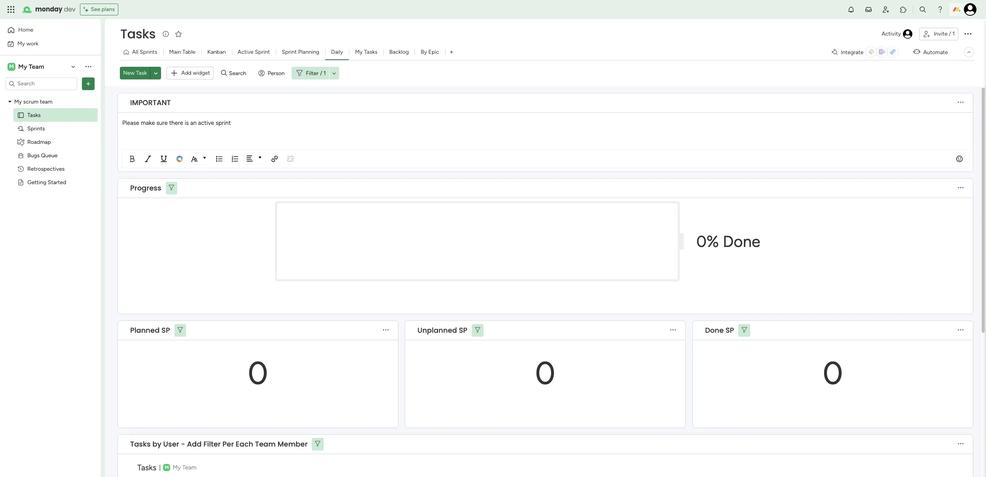Task type: describe. For each thing, give the bounding box(es) containing it.
integrate
[[841, 49, 864, 56]]

activity
[[882, 30, 901, 37]]

v2 funnel image for tasks by user - add filter per each team member
[[315, 442, 321, 448]]

unplanned sp
[[418, 326, 468, 336]]

more dots image for unplanned sp
[[671, 328, 676, 334]]

per
[[223, 440, 234, 450]]

sprint planning
[[282, 49, 319, 55]]

0 for planned sp
[[248, 354, 268, 392]]

search everything image
[[919, 6, 927, 13]]

1 for invite / 1
[[953, 30, 955, 37]]

invite / 1 button
[[919, 28, 959, 40]]

user
[[163, 440, 179, 450]]

workspace image
[[8, 62, 15, 71]]

workspace selection element
[[8, 62, 45, 71]]

v2 search image
[[221, 69, 227, 78]]

more dots image for tasks by user - add filter per each team member
[[958, 442, 964, 448]]

rdw-inline-control element
[[124, 153, 172, 165]]

team
[[40, 98, 52, 105]]

important
[[130, 98, 171, 108]]

widget
[[193, 70, 210, 76]]

getting started
[[27, 179, 66, 186]]

getting
[[27, 179, 46, 186]]

sprints inside list box
[[27, 125, 45, 132]]

all
[[132, 49, 138, 55]]

arrow down image
[[330, 69, 339, 78]]

sp for planned sp
[[162, 326, 170, 336]]

workspace options image
[[84, 63, 92, 71]]

my tasks button
[[349, 46, 383, 59]]

unlink image
[[284, 153, 297, 165]]

link image
[[268, 153, 281, 165]]

table
[[182, 49, 196, 55]]

all sprints
[[132, 49, 157, 55]]

help image
[[937, 6, 944, 13]]

active
[[198, 119, 214, 126]]

Search field
[[227, 68, 251, 79]]

tasks by user - add filter per each team member
[[130, 440, 308, 450]]

unordered image
[[213, 153, 226, 165]]

monday dev
[[35, 5, 75, 14]]

maria williams image
[[964, 3, 977, 16]]

daily
[[331, 49, 343, 55]]

my scrum team
[[14, 98, 52, 105]]

my for my team
[[18, 63, 27, 70]]

sp for done sp
[[726, 326, 734, 336]]

filter inside main content
[[204, 440, 221, 450]]

0 for done sp
[[823, 354, 843, 392]]

by
[[152, 440, 161, 450]]

workspace image
[[163, 464, 170, 472]]

monday
[[35, 5, 62, 14]]

rdw-wrapper element
[[122, 117, 970, 168]]

my for my work
[[17, 40, 25, 47]]

add widget button
[[167, 67, 214, 80]]

0 vertical spatial done
[[723, 232, 761, 251]]

Tasks field
[[118, 25, 158, 43]]

v2 funnel image for done sp
[[742, 328, 747, 334]]

unplanned
[[418, 326, 457, 336]]

0%
[[697, 232, 719, 251]]

list box containing my scrum team
[[0, 93, 101, 296]]

active sprint button
[[232, 46, 276, 59]]

invite
[[934, 30, 948, 37]]

main content containing 0
[[105, 86, 986, 478]]

planned
[[130, 326, 160, 336]]

make
[[141, 119, 155, 126]]

home button
[[5, 24, 85, 36]]

plans
[[102, 6, 115, 13]]

sprint
[[216, 119, 231, 126]]

work
[[26, 40, 38, 47]]

all sprints button
[[120, 46, 163, 59]]

roadmap
[[27, 139, 51, 145]]

scrum
[[23, 98, 38, 105]]

/ for invite
[[949, 30, 951, 37]]

please make sure there is an active sprint
[[122, 119, 231, 126]]

sprints inside button
[[140, 49, 157, 55]]

sprint planning button
[[276, 46, 325, 59]]

progress
[[130, 183, 161, 193]]

dev
[[64, 5, 75, 14]]

sprint inside button
[[255, 49, 270, 55]]

by epic
[[421, 49, 439, 55]]

new task button
[[120, 67, 150, 80]]

activity button
[[879, 28, 916, 40]]

caret down image
[[8, 99, 11, 104]]

v2 funnel image for unplanned sp
[[475, 328, 480, 334]]

bugs
[[27, 152, 40, 159]]

tasks up all at the top of page
[[120, 25, 156, 43]]

backlog button
[[383, 46, 415, 59]]

tasks | m my team
[[137, 463, 197, 473]]

/ for filter
[[320, 70, 322, 77]]

member
[[278, 440, 308, 450]]

queue
[[41, 152, 58, 159]]

dapulse drag handle 3 image for important
[[123, 100, 126, 106]]



Task type: vqa. For each thing, say whether or not it's contained in the screenshot.
OTHER
no



Task type: locate. For each thing, give the bounding box(es) containing it.
1 vertical spatial add
[[187, 440, 202, 450]]

dapulse drag handle 3 image up the please
[[123, 100, 126, 106]]

dapulse drag handle 3 image left planned
[[123, 328, 126, 334]]

active
[[238, 49, 254, 55]]

0 horizontal spatial m
[[9, 63, 14, 70]]

1 vertical spatial m
[[165, 465, 169, 471]]

2 vertical spatial team
[[182, 464, 197, 472]]

1 vertical spatial public board image
[[17, 179, 25, 186]]

bold image
[[126, 153, 139, 165]]

v2 funnel image right planned sp
[[178, 328, 183, 334]]

add right -
[[187, 440, 202, 450]]

dapulse drag handle 3 image left 'unplanned'
[[410, 328, 413, 334]]

more dots image for planned sp
[[383, 328, 389, 334]]

1 right invite
[[953, 30, 955, 37]]

2 sp from the left
[[459, 326, 468, 336]]

0 vertical spatial more dots image
[[958, 185, 964, 191]]

0% done
[[697, 232, 761, 251]]

tasks left backlog
[[364, 49, 378, 55]]

1 horizontal spatial /
[[949, 30, 951, 37]]

-
[[181, 440, 185, 450]]

1 horizontal spatial sprints
[[140, 49, 157, 55]]

0 horizontal spatial sprints
[[27, 125, 45, 132]]

ordered image
[[229, 153, 241, 165]]

sure
[[156, 119, 168, 126]]

my right workspace icon on the left bottom
[[173, 464, 181, 472]]

|
[[159, 464, 161, 472]]

2 dapulse drag handle 3 image from the top
[[123, 328, 126, 334]]

0 horizontal spatial v2 funnel image
[[169, 185, 174, 191]]

active sprint
[[238, 49, 270, 55]]

select product image
[[7, 6, 15, 13]]

sprint right active
[[255, 49, 270, 55]]

1 vertical spatial dapulse drag handle 3 image
[[123, 328, 126, 334]]

epic
[[429, 49, 439, 55]]

an
[[190, 119, 197, 126]]

1 vertical spatial sprints
[[27, 125, 45, 132]]

1 horizontal spatial v2 funnel image
[[742, 328, 747, 334]]

1
[[953, 30, 955, 37], [324, 70, 326, 77]]

sprint
[[255, 49, 270, 55], [282, 49, 297, 55]]

m right | on the bottom of the page
[[165, 465, 169, 471]]

0 vertical spatial add
[[181, 70, 192, 76]]

planning
[[298, 49, 319, 55]]

1 vertical spatial done
[[705, 326, 724, 336]]

tasks inside list box
[[27, 112, 41, 119]]

0 horizontal spatial sp
[[162, 326, 170, 336]]

my work button
[[5, 37, 85, 50]]

dapulse drag handle 3 image left by on the left
[[123, 442, 126, 448]]

dapulse drag handle 3 image for tasks
[[123, 442, 126, 448]]

see plans button
[[80, 4, 118, 15]]

notifications image
[[847, 6, 855, 13]]

team right each
[[255, 440, 276, 450]]

show board description image
[[161, 30, 171, 38]]

public board image left getting
[[17, 179, 25, 186]]

dapulse integrations image
[[832, 49, 838, 55]]

filter down planning
[[306, 70, 319, 77]]

my for my scrum team
[[14, 98, 22, 105]]

kanban
[[207, 49, 226, 55]]

v2 funnel image
[[169, 185, 174, 191], [742, 328, 747, 334]]

my tasks
[[355, 49, 378, 55]]

public board image for getting started
[[17, 179, 25, 186]]

add widget
[[181, 70, 210, 76]]

dapulse drag handle 3 image for 0
[[410, 328, 413, 334]]

0 vertical spatial public board image
[[17, 111, 25, 119]]

started
[[48, 179, 66, 186]]

by
[[421, 49, 427, 55]]

my inside workspace selection 'element'
[[18, 63, 27, 70]]

task
[[136, 70, 147, 76]]

2 more dots image from the top
[[958, 442, 964, 448]]

home
[[18, 27, 33, 33]]

v2 funnel image right the unplanned sp
[[475, 328, 480, 334]]

2 public board image from the top
[[17, 179, 25, 186]]

tasks
[[120, 25, 156, 43], [364, 49, 378, 55], [27, 112, 41, 119], [130, 440, 151, 450], [137, 463, 156, 473]]

v2 funnel image right 'member'
[[315, 442, 321, 448]]

1 horizontal spatial 1
[[953, 30, 955, 37]]

1 horizontal spatial v2 funnel image
[[315, 442, 321, 448]]

team inside workspace selection 'element'
[[29, 63, 44, 70]]

team right workspace icon on the left bottom
[[182, 464, 197, 472]]

1 horizontal spatial m
[[165, 465, 169, 471]]

main content
[[105, 86, 986, 478]]

tasks inside "button"
[[364, 49, 378, 55]]

done sp
[[705, 326, 734, 336]]

kanban button
[[201, 46, 232, 59]]

filter left per
[[204, 440, 221, 450]]

1 sprint from the left
[[255, 49, 270, 55]]

v2 funnel image
[[178, 328, 183, 334], [475, 328, 480, 334], [315, 442, 321, 448]]

2 sprint from the left
[[282, 49, 297, 55]]

each
[[236, 440, 253, 450]]

1 horizontal spatial team
[[182, 464, 197, 472]]

0 vertical spatial team
[[29, 63, 44, 70]]

person button
[[255, 67, 289, 80]]

1 horizontal spatial filter
[[306, 70, 319, 77]]

0 for unplanned sp
[[535, 354, 556, 392]]

1 vertical spatial 1
[[324, 70, 326, 77]]

inbox image
[[865, 6, 873, 13]]

backlog
[[389, 49, 409, 55]]

tasks down my scrum team
[[27, 112, 41, 119]]

1 horizontal spatial sp
[[459, 326, 468, 336]]

my for my tasks
[[355, 49, 363, 55]]

add to favorites image
[[175, 30, 183, 38]]

is
[[185, 119, 189, 126]]

rdw-link-control element
[[267, 153, 298, 165]]

by epic button
[[415, 46, 445, 59]]

2 horizontal spatial 0
[[823, 354, 843, 392]]

text align image
[[258, 157, 261, 159]]

italic image
[[142, 153, 154, 165]]

1 horizontal spatial sprint
[[282, 49, 297, 55]]

sprint inside 'button'
[[282, 49, 297, 55]]

0 horizontal spatial filter
[[204, 440, 221, 450]]

please
[[122, 119, 139, 126]]

dapulse drag handle 3 image
[[410, 328, 413, 334], [123, 442, 126, 448]]

m left "my team"
[[9, 63, 14, 70]]

v2 funnel image right done sp
[[742, 328, 747, 334]]

sp for unplanned sp
[[459, 326, 468, 336]]

1 vertical spatial more dots image
[[958, 442, 964, 448]]

my team
[[18, 63, 44, 70]]

my inside list box
[[14, 98, 22, 105]]

rdw-toolbar element
[[122, 150, 970, 168]]

0 vertical spatial sprints
[[140, 49, 157, 55]]

new task
[[123, 70, 147, 76]]

sprints
[[140, 49, 157, 55], [27, 125, 45, 132]]

bugs queue
[[27, 152, 58, 159]]

1 vertical spatial team
[[255, 440, 276, 450]]

v2 funnel image for progress
[[169, 185, 174, 191]]

add left the 'widget'
[[181, 70, 192, 76]]

m
[[9, 63, 14, 70], [165, 465, 169, 471]]

/
[[949, 30, 951, 37], [320, 70, 322, 77]]

more dots image for progress
[[958, 185, 964, 191]]

1 public board image from the top
[[17, 111, 25, 119]]

team up search in workspace field
[[29, 63, 44, 70]]

my right workspace image at the top of page
[[18, 63, 27, 70]]

options image up the collapse board header icon at right
[[963, 29, 973, 38]]

0 horizontal spatial sprint
[[255, 49, 270, 55]]

1 more dots image from the top
[[958, 185, 964, 191]]

2 horizontal spatial sp
[[726, 326, 734, 336]]

/ right invite
[[949, 30, 951, 37]]

font size image
[[203, 157, 206, 159]]

1 left 'arrow down' image
[[324, 70, 326, 77]]

1 dapulse drag handle 3 image from the top
[[123, 100, 126, 106]]

rdw-list-control element
[[211, 153, 243, 165]]

apps image
[[900, 6, 908, 13]]

0 horizontal spatial 0
[[248, 354, 268, 392]]

Search in workspace field
[[17, 79, 66, 88]]

1 horizontal spatial dapulse drag handle 3 image
[[410, 328, 413, 334]]

2 horizontal spatial v2 funnel image
[[475, 328, 480, 334]]

dapulse drag handle 3 image for planned sp
[[123, 328, 126, 334]]

0 vertical spatial 1
[[953, 30, 955, 37]]

my inside my tasks "button"
[[355, 49, 363, 55]]

filter
[[306, 70, 319, 77], [204, 440, 221, 450]]

v2 funnel image right "progress"
[[169, 185, 174, 191]]

1 for filter / 1
[[324, 70, 326, 77]]

add view image
[[450, 49, 453, 55]]

invite / 1
[[934, 30, 955, 37]]

m inside workspace image
[[9, 63, 14, 70]]

more dots image
[[958, 100, 964, 106], [383, 328, 389, 334], [671, 328, 676, 334], [958, 328, 964, 334]]

0 horizontal spatial options image
[[84, 80, 92, 88]]

person
[[268, 70, 285, 77]]

angle down image
[[154, 70, 158, 76]]

0 horizontal spatial team
[[29, 63, 44, 70]]

my left work
[[17, 40, 25, 47]]

1 vertical spatial options image
[[84, 80, 92, 88]]

sprints up roadmap
[[27, 125, 45, 132]]

0 vertical spatial dapulse drag handle 3 image
[[123, 100, 126, 106]]

invite members image
[[882, 6, 890, 13]]

more dots image
[[958, 185, 964, 191], [958, 442, 964, 448]]

0 horizontal spatial v2 funnel image
[[178, 328, 183, 334]]

main table button
[[163, 46, 201, 59]]

0 vertical spatial dapulse drag handle 3 image
[[410, 328, 413, 334]]

1 horizontal spatial 0
[[535, 354, 556, 392]]

0 vertical spatial v2 funnel image
[[169, 185, 174, 191]]

m inside tasks | m my team
[[165, 465, 169, 471]]

automate
[[924, 49, 948, 56]]

1 vertical spatial filter
[[204, 440, 221, 450]]

sp
[[162, 326, 170, 336], [459, 326, 468, 336], [726, 326, 734, 336]]

underline image
[[158, 153, 170, 165]]

v2 funnel image for planned sp
[[178, 328, 183, 334]]

1 vertical spatial dapulse drag handle 3 image
[[123, 442, 126, 448]]

dapulse drag handle 3 image
[[123, 100, 126, 106], [123, 328, 126, 334]]

0
[[248, 354, 268, 392], [535, 354, 556, 392], [823, 354, 843, 392]]

my
[[17, 40, 25, 47], [355, 49, 363, 55], [18, 63, 27, 70], [14, 98, 22, 105], [173, 464, 181, 472]]

more dots image for done sp
[[958, 328, 964, 334]]

retrospectives
[[27, 166, 65, 172]]

1 0 from the left
[[248, 354, 268, 392]]

options image down 'workspace options' image
[[84, 80, 92, 88]]

planned sp
[[130, 326, 170, 336]]

2 horizontal spatial team
[[255, 440, 276, 450]]

main
[[169, 49, 181, 55]]

1 inside 'button'
[[953, 30, 955, 37]]

collapse board header image
[[966, 49, 973, 55]]

tasks left by on the left
[[130, 440, 151, 450]]

/ left 'arrow down' image
[[320, 70, 322, 77]]

filter / 1
[[306, 70, 326, 77]]

main table
[[169, 49, 196, 55]]

0 vertical spatial m
[[9, 63, 14, 70]]

0 horizontal spatial dapulse drag handle 3 image
[[123, 442, 126, 448]]

there
[[169, 119, 183, 126]]

see plans
[[91, 6, 115, 13]]

1 horizontal spatial options image
[[963, 29, 973, 38]]

tasks left | on the bottom of the page
[[137, 463, 156, 473]]

0 horizontal spatial 1
[[324, 70, 326, 77]]

0 vertical spatial options image
[[963, 29, 973, 38]]

autopilot image
[[914, 47, 920, 57]]

public board image for tasks
[[17, 111, 25, 119]]

team inside tasks | m my team
[[182, 464, 197, 472]]

my right caret down image
[[14, 98, 22, 105]]

1 vertical spatial v2 funnel image
[[742, 328, 747, 334]]

my inside my work button
[[17, 40, 25, 47]]

sprints right all at the top of page
[[140, 49, 157, 55]]

3 0 from the left
[[823, 354, 843, 392]]

daily button
[[325, 46, 349, 59]]

0 horizontal spatial /
[[320, 70, 322, 77]]

3 sp from the left
[[726, 326, 734, 336]]

1 sp from the left
[[162, 326, 170, 336]]

my work
[[17, 40, 38, 47]]

2 0 from the left
[[535, 354, 556, 392]]

team
[[29, 63, 44, 70], [255, 440, 276, 450], [182, 464, 197, 472]]

0 vertical spatial filter
[[306, 70, 319, 77]]

1 vertical spatial /
[[320, 70, 322, 77]]

see
[[91, 6, 100, 13]]

new
[[123, 70, 135, 76]]

0 vertical spatial /
[[949, 30, 951, 37]]

add inside popup button
[[181, 70, 192, 76]]

/ inside 'button'
[[949, 30, 951, 37]]

public board image
[[17, 111, 25, 119], [17, 179, 25, 186]]

done
[[723, 232, 761, 251], [705, 326, 724, 336]]

rdw-editor text field
[[122, 119, 969, 127]]

public board image down scrum
[[17, 111, 25, 119]]

my inside tasks | m my team
[[173, 464, 181, 472]]

option
[[0, 95, 101, 96]]

options image
[[963, 29, 973, 38], [84, 80, 92, 88]]

my right daily
[[355, 49, 363, 55]]

list box
[[0, 93, 101, 296]]

sprint left planning
[[282, 49, 297, 55]]



